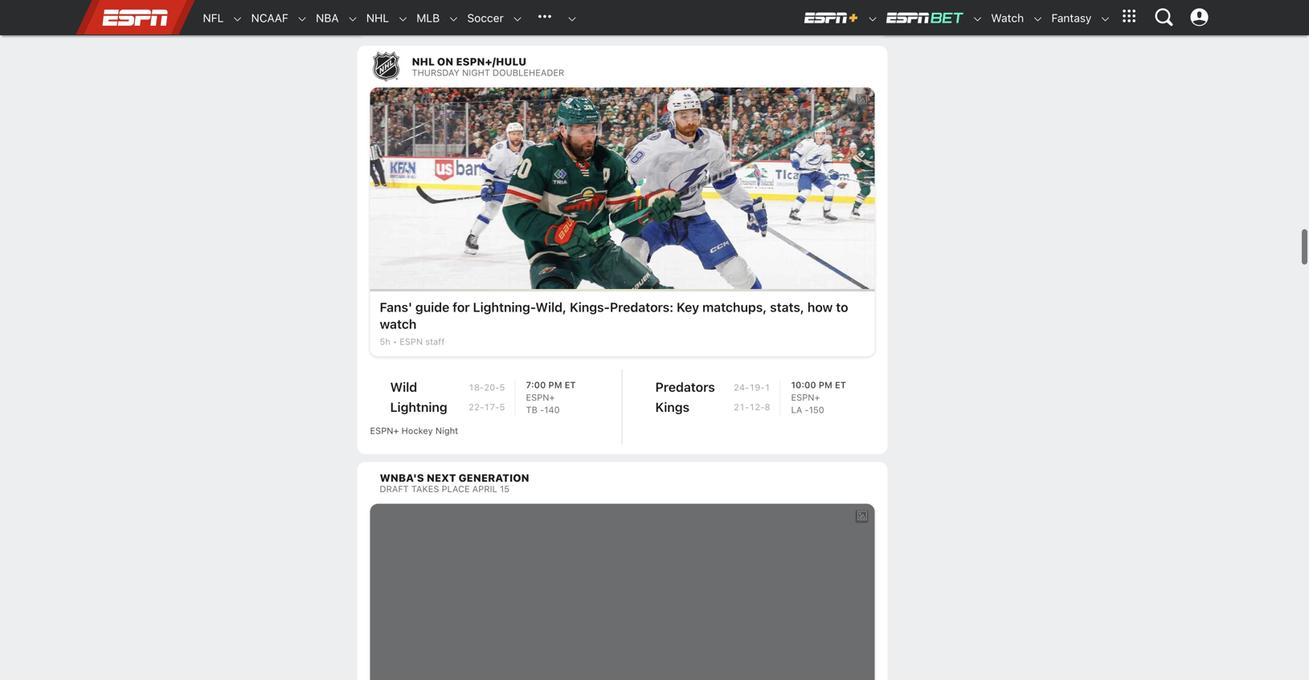 Task type: vqa. For each thing, say whether or not it's contained in the screenshot.
wagoner
no



Task type: locate. For each thing, give the bounding box(es) containing it.
espn+ inside 7:00 pm et espn+ tb -140
[[526, 393, 555, 403]]

12-
[[749, 402, 765, 413]]

la
[[791, 405, 802, 415]]

2 5 from the top
[[500, 402, 505, 413]]

matchups,
[[702, 300, 767, 315]]

et right "10:00"
[[835, 380, 846, 391]]

mlb
[[417, 11, 440, 25]]

pm
[[548, 380, 562, 391], [819, 380, 833, 391]]

mlb link
[[409, 1, 440, 35]]

espn+ for tb
[[526, 393, 555, 403]]

pm for 7:00
[[548, 380, 562, 391]]

1 horizontal spatial -
[[805, 405, 809, 415]]

night
[[436, 426, 458, 437]]

nhl left on
[[412, 55, 435, 68]]

- right tb
[[540, 405, 544, 415]]

1 - from the left
[[540, 405, 544, 415]]

- inside 10:00 pm et espn+ la -150
[[805, 405, 809, 415]]

watch
[[380, 317, 417, 332]]

pm right 7:00
[[548, 380, 562, 391]]

fantasy link
[[1044, 1, 1092, 35]]

espn+ down "10:00"
[[791, 393, 820, 403]]

8
[[765, 402, 770, 413]]

lightning
[[390, 400, 447, 415]]

2 et from the left
[[835, 380, 846, 391]]

kings
[[655, 400, 690, 415]]

for
[[453, 300, 470, 315]]

1 et from the left
[[565, 380, 576, 391]]

wild,
[[536, 300, 567, 315]]

nhl left william
[[366, 11, 389, 25]]

5 down 20-
[[500, 402, 505, 413]]

-
[[540, 405, 544, 415], [805, 405, 809, 415]]

et inside 10:00 pm et espn+ la -150
[[835, 380, 846, 391]]

nba
[[316, 11, 339, 25]]

generation
[[459, 472, 529, 484]]

5
[[500, 382, 505, 393], [500, 402, 505, 413]]

10:00 pm et espn+ la -150
[[791, 380, 846, 415]]

24-19-1
[[734, 382, 770, 393]]

draft
[[380, 484, 409, 495]]

et right 7:00
[[565, 380, 576, 391]]

espn+
[[526, 393, 555, 403], [791, 393, 820, 403], [370, 426, 399, 437]]

c.
[[433, 5, 442, 15]]

guide
[[415, 300, 450, 315]]

1 horizontal spatial espn+
[[526, 393, 555, 403]]

fans'
[[380, 300, 412, 315]]

et
[[565, 380, 576, 391], [835, 380, 846, 391]]

tb
[[526, 405, 538, 415]]

1 vertical spatial 5
[[500, 402, 505, 413]]

nhl
[[366, 11, 389, 25], [412, 55, 435, 68]]

place
[[442, 484, 470, 495]]

1
[[765, 382, 770, 393]]

7:00
[[526, 380, 546, 391]]

2 pm from the left
[[819, 380, 833, 391]]

7:00 pm et espn+ tb -140
[[526, 380, 576, 415]]

- right la
[[805, 405, 809, 415]]

on
[[437, 55, 454, 68]]

pm inside 10:00 pm et espn+ la -150
[[819, 380, 833, 391]]

espn+ down 7:00
[[526, 393, 555, 403]]

1 vertical spatial nhl
[[412, 55, 435, 68]]

rhoden
[[444, 5, 476, 15]]

1 horizontal spatial pm
[[819, 380, 833, 391]]

et inside 7:00 pm et espn+ tb -140
[[565, 380, 576, 391]]

1 horizontal spatial nhl
[[412, 55, 435, 68]]

1 pm from the left
[[548, 380, 562, 391]]

22-
[[469, 402, 484, 413]]

0 horizontal spatial nhl
[[366, 11, 389, 25]]

doubleheader
[[493, 68, 564, 78]]

0 horizontal spatial espn+
[[370, 426, 399, 437]]

nhl on espn+/hulu thursday night doubleheader
[[412, 55, 564, 78]]

1 horizontal spatial et
[[835, 380, 846, 391]]

19-
[[749, 382, 765, 393]]

2 - from the left
[[805, 405, 809, 415]]

nhl inside nhl on espn+/hulu thursday night doubleheader
[[412, 55, 435, 68]]

pm inside 7:00 pm et espn+ tb -140
[[548, 380, 562, 391]]

0 vertical spatial 5
[[500, 382, 505, 393]]

2 horizontal spatial espn+
[[791, 393, 820, 403]]

et for 10:00 pm et espn+ la -150
[[835, 380, 846, 391]]

0 horizontal spatial -
[[540, 405, 544, 415]]

espn+ inside 10:00 pm et espn+ la -150
[[791, 393, 820, 403]]

0 horizontal spatial pm
[[548, 380, 562, 391]]

0 vertical spatial nhl
[[366, 11, 389, 25]]

espn+ left hockey
[[370, 426, 399, 437]]

17-
[[484, 402, 500, 413]]

0 horizontal spatial et
[[565, 380, 576, 391]]

pm right "10:00"
[[819, 380, 833, 391]]

nhl for nhl
[[366, 11, 389, 25]]

espn+/hulu
[[456, 55, 527, 68]]

fans' guide for lightning-wild, kings-predators: key matchups, stats, how to watch
[[380, 300, 848, 332]]

15
[[500, 484, 510, 495]]

150
[[809, 405, 824, 415]]

5 up '17-'
[[500, 382, 505, 393]]

nba link
[[308, 1, 339, 35]]

20-
[[484, 382, 500, 393]]

1 5 from the top
[[500, 382, 505, 393]]

- inside 7:00 pm et espn+ tb -140
[[540, 405, 544, 415]]

21-
[[734, 402, 749, 413]]



Task type: describe. For each thing, give the bounding box(es) containing it.
hockey
[[402, 426, 433, 437]]

10:00
[[791, 380, 816, 391]]

watch
[[991, 11, 1024, 25]]

ncaaf
[[251, 11, 288, 25]]

thursday
[[412, 68, 460, 78]]

takes
[[411, 484, 439, 495]]

nfl link
[[195, 1, 224, 35]]

predators
[[655, 380, 715, 395]]

5h
[[380, 337, 391, 347]]

ncaaf link
[[243, 1, 288, 35]]

nfl
[[203, 11, 224, 25]]

espn+ hockey night
[[370, 426, 458, 437]]

night
[[462, 68, 490, 78]]

21-12-8
[[734, 402, 770, 413]]

to
[[836, 300, 848, 315]]

staff
[[425, 337, 445, 347]]

soccer
[[467, 11, 504, 25]]

next
[[427, 472, 456, 484]]

4h
[[380, 5, 391, 15]]

kings-
[[570, 300, 610, 315]]

24-
[[734, 382, 749, 393]]

fantasy
[[1052, 11, 1092, 25]]

espn staff
[[400, 337, 445, 347]]

how
[[808, 300, 833, 315]]

wild
[[390, 380, 417, 395]]

espn
[[400, 337, 423, 347]]

william c. rhoden
[[400, 5, 476, 15]]

nhl for nhl on espn+/hulu thursday night doubleheader
[[412, 55, 435, 68]]

22-17-5
[[469, 402, 505, 413]]

predators:
[[610, 300, 674, 315]]

18-
[[469, 382, 484, 393]]

key
[[677, 300, 699, 315]]

watch link
[[983, 1, 1024, 35]]

espn+ for la
[[791, 393, 820, 403]]

william
[[400, 5, 430, 15]]

- for 140
[[540, 405, 544, 415]]

5 for lightning
[[500, 402, 505, 413]]

nhl link
[[358, 1, 389, 35]]

soccer link
[[459, 1, 504, 35]]

stats,
[[770, 300, 804, 315]]

pm for 10:00
[[819, 380, 833, 391]]

et for 7:00 pm et espn+ tb -140
[[565, 380, 576, 391]]

april
[[472, 484, 497, 495]]

lightning-
[[473, 300, 536, 315]]

140
[[544, 405, 560, 415]]

wnba's
[[380, 472, 424, 484]]

5 for wild
[[500, 382, 505, 393]]

wnba's next generation draft takes place april 15
[[380, 472, 529, 495]]

18-20-5
[[469, 382, 505, 393]]

- for 150
[[805, 405, 809, 415]]



